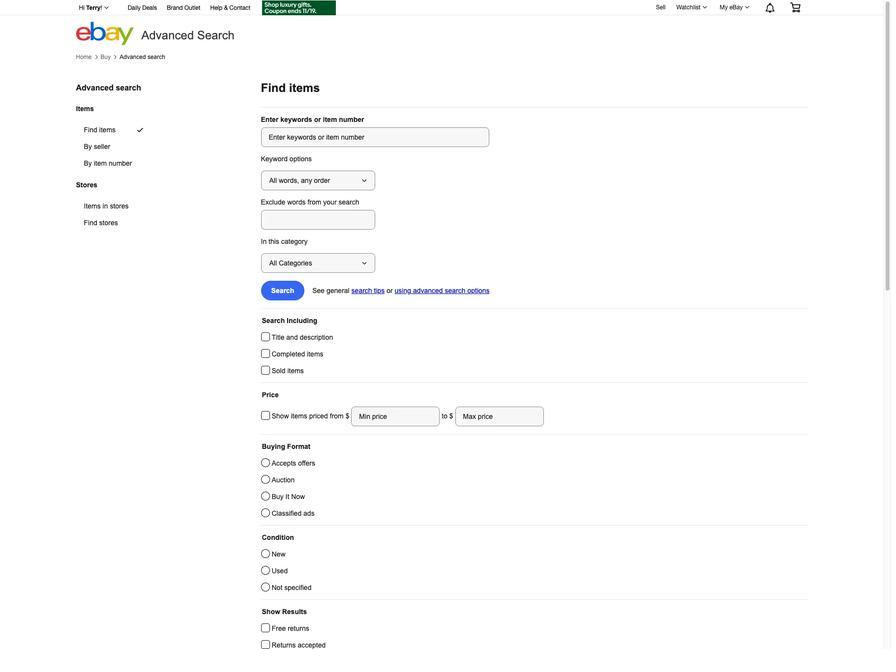 Task type: locate. For each thing, give the bounding box(es) containing it.
brand
[[167, 4, 183, 11]]

number up enter keywords or item number text box
[[339, 116, 364, 123]]

items
[[76, 105, 94, 112], [84, 202, 101, 210]]

sold
[[272, 367, 285, 375]]

show down "price"
[[272, 412, 289, 420]]

0 vertical spatial show
[[272, 412, 289, 420]]

buy for buy it now
[[272, 493, 284, 501]]

or right "keywords"
[[314, 116, 321, 123]]

0 vertical spatial or
[[314, 116, 321, 123]]

stores
[[76, 181, 97, 189]]

0 vertical spatial from
[[308, 198, 321, 206]]

1 vertical spatial find
[[84, 126, 97, 134]]

find inside find items "link"
[[84, 126, 97, 134]]

$ right to
[[449, 412, 453, 420]]

options
[[290, 155, 312, 163], [467, 287, 490, 295]]

words
[[287, 198, 306, 206]]

find items up "keywords"
[[261, 81, 320, 94]]

buying
[[262, 443, 285, 450]]

items
[[289, 81, 320, 94], [99, 126, 116, 134], [307, 350, 323, 358], [287, 367, 304, 375], [291, 412, 307, 420]]

1 vertical spatial options
[[467, 287, 490, 295]]

0 horizontal spatial buy
[[101, 54, 111, 60]]

your shopping cart image
[[790, 2, 801, 12]]

item
[[323, 116, 337, 123], [94, 159, 107, 167]]

by seller
[[84, 143, 110, 151]]

buy for buy link
[[101, 54, 111, 60]]

items in stores
[[84, 202, 129, 210]]

0 vertical spatial by
[[84, 143, 92, 151]]

item down seller
[[94, 159, 107, 167]]

$
[[346, 412, 351, 420], [449, 412, 453, 420]]

2 vertical spatial search
[[262, 317, 285, 325]]

buy right the home on the top left of page
[[101, 54, 111, 60]]

search
[[197, 29, 235, 42], [271, 287, 294, 295], [262, 317, 285, 325]]

1 vertical spatial find items
[[84, 126, 116, 134]]

show up free
[[262, 608, 280, 616]]

find inside find stores link
[[84, 219, 97, 227]]

using advanced search options link
[[395, 287, 490, 295]]

find for find items "link"
[[84, 126, 97, 134]]

by item number
[[84, 159, 132, 167]]

search inside search button
[[271, 287, 294, 295]]

not
[[272, 584, 282, 592]]

advanced down brand
[[141, 29, 194, 42]]

search down the advanced search
[[147, 54, 165, 60]]

enter
[[261, 116, 278, 123]]

find up by seller
[[84, 126, 97, 134]]

0 vertical spatial number
[[339, 116, 364, 123]]

stores down items in stores
[[99, 219, 118, 227]]

1 vertical spatial or
[[387, 287, 393, 295]]

show items priced from
[[272, 412, 346, 420]]

items up find items "link"
[[76, 105, 94, 112]]

free
[[272, 625, 286, 632]]

stores
[[110, 202, 129, 210], [99, 219, 118, 227]]

title and description
[[272, 333, 333, 341]]

advanced down buy link
[[76, 84, 114, 92]]

number
[[339, 116, 364, 123], [109, 159, 132, 167]]

deals
[[142, 4, 157, 11]]

1 horizontal spatial find items
[[261, 81, 320, 94]]

2 vertical spatial find
[[84, 219, 97, 227]]

my ebay
[[720, 4, 743, 11]]

1 horizontal spatial from
[[330, 412, 344, 420]]

get the coupon image
[[262, 0, 336, 15]]

Enter keywords or item number text field
[[261, 127, 489, 147]]

show for show results
[[262, 608, 280, 616]]

0 horizontal spatial number
[[109, 159, 132, 167]]

category
[[281, 238, 308, 245]]

search up the search including
[[271, 287, 294, 295]]

by down by seller
[[84, 159, 92, 167]]

search button
[[261, 281, 305, 300]]

1 horizontal spatial buy
[[272, 493, 284, 501]]

1 vertical spatial item
[[94, 159, 107, 167]]

classified ads
[[272, 509, 315, 517]]

search
[[147, 54, 165, 60], [116, 84, 141, 92], [339, 198, 359, 206], [351, 287, 372, 295], [445, 287, 465, 295]]

by left seller
[[84, 143, 92, 151]]

1 vertical spatial buy
[[272, 493, 284, 501]]

from left your
[[308, 198, 321, 206]]

including
[[287, 317, 317, 325]]

advanced
[[141, 29, 194, 42], [120, 54, 146, 60], [76, 84, 114, 92]]

number down by seller link
[[109, 159, 132, 167]]

seller
[[94, 143, 110, 151]]

brand outlet
[[167, 4, 200, 11]]

outlet
[[184, 4, 200, 11]]

show
[[272, 412, 289, 420], [262, 608, 280, 616]]

1 vertical spatial show
[[262, 608, 280, 616]]

find down items in stores
[[84, 219, 97, 227]]

enter keywords or item number
[[261, 116, 364, 123]]

search for search button
[[271, 287, 294, 295]]

item right "keywords"
[[323, 116, 337, 123]]

1 vertical spatial by
[[84, 159, 92, 167]]

find
[[261, 81, 286, 94], [84, 126, 97, 134], [84, 219, 97, 227]]

by
[[84, 143, 92, 151], [84, 159, 92, 167]]

search down help
[[197, 29, 235, 42]]

items up seller
[[99, 126, 116, 134]]

items down the completed items
[[287, 367, 304, 375]]

sell link
[[652, 4, 670, 11]]

1 horizontal spatial or
[[387, 287, 393, 295]]

from right priced
[[330, 412, 344, 420]]

find items link
[[76, 122, 156, 138]]

find up enter
[[261, 81, 286, 94]]

1 by from the top
[[84, 143, 92, 151]]

advanced search down buy link
[[76, 84, 141, 92]]

accepts offers
[[272, 459, 315, 467]]

by seller link
[[76, 138, 156, 155]]

in this category
[[261, 238, 308, 245]]

advanced search right buy link
[[120, 54, 165, 60]]

0 vertical spatial find
[[261, 81, 286, 94]]

returns
[[288, 625, 309, 632]]

1 horizontal spatial $
[[449, 412, 453, 420]]

items for items
[[76, 105, 94, 112]]

search up title
[[262, 317, 285, 325]]

format
[[287, 443, 310, 450]]

buy
[[101, 54, 111, 60], [272, 493, 284, 501]]

1 horizontal spatial options
[[467, 287, 490, 295]]

0 vertical spatial find items
[[261, 81, 320, 94]]

search right advanced at the top left of page
[[445, 287, 465, 295]]

buy left it at bottom
[[272, 493, 284, 501]]

1 vertical spatial search
[[271, 287, 294, 295]]

0 horizontal spatial $
[[346, 412, 351, 420]]

2 by from the top
[[84, 159, 92, 167]]

ebay
[[729, 4, 743, 11]]

buy link
[[101, 54, 111, 60]]

0 vertical spatial item
[[323, 116, 337, 123]]

1 vertical spatial stores
[[99, 219, 118, 227]]

contact
[[229, 4, 250, 11]]

items for items in stores
[[84, 202, 101, 210]]

find items up seller
[[84, 126, 116, 134]]

exclude words from your search
[[261, 198, 359, 206]]

find items
[[261, 81, 320, 94], [84, 126, 116, 134]]

0 vertical spatial advanced
[[141, 29, 194, 42]]

new
[[272, 550, 285, 558]]

stores right the "in"
[[110, 202, 129, 210]]

Exclude words from your search text field
[[261, 210, 375, 230]]

$ right priced
[[346, 412, 351, 420]]

0 horizontal spatial find items
[[84, 126, 116, 134]]

0 vertical spatial options
[[290, 155, 312, 163]]

advanced right buy link
[[120, 54, 146, 60]]

1 horizontal spatial number
[[339, 116, 364, 123]]

&
[[224, 4, 228, 11]]

1 vertical spatial items
[[84, 202, 101, 210]]

by for by item number
[[84, 159, 92, 167]]

watchlist link
[[671, 1, 711, 13]]

banner
[[74, 0, 808, 45]]

items up enter keywords or item number
[[289, 81, 320, 94]]

home link
[[76, 54, 92, 60]]

or right tips
[[387, 287, 393, 295]]

items left the "in"
[[84, 202, 101, 210]]

advanced search link
[[120, 54, 165, 60]]

find stores link
[[76, 215, 152, 231]]

search right your
[[339, 198, 359, 206]]

0 vertical spatial items
[[76, 105, 94, 112]]

0 horizontal spatial or
[[314, 116, 321, 123]]

Enter minimum price range value, $ text field
[[351, 407, 440, 426]]

0 vertical spatial buy
[[101, 54, 111, 60]]



Task type: describe. For each thing, give the bounding box(es) containing it.
0 vertical spatial stores
[[110, 202, 129, 210]]

my ebay link
[[714, 1, 754, 13]]

auction
[[272, 476, 295, 484]]

title
[[272, 333, 284, 341]]

find items inside find items "link"
[[84, 126, 116, 134]]

sell
[[656, 4, 666, 11]]

home
[[76, 54, 92, 60]]

help & contact
[[210, 4, 250, 11]]

hi
[[79, 4, 85, 11]]

completed items
[[272, 350, 323, 358]]

free returns
[[272, 625, 309, 632]]

1 vertical spatial advanced
[[120, 54, 146, 60]]

Enter maximum price range value, $ text field
[[455, 407, 544, 426]]

brand outlet link
[[167, 3, 200, 14]]

by item number link
[[76, 155, 156, 172]]

advanced
[[413, 287, 443, 295]]

to
[[442, 412, 447, 420]]

by for by seller
[[84, 143, 92, 151]]

help
[[210, 4, 222, 11]]

hi terry !
[[79, 4, 102, 11]]

description
[[300, 333, 333, 341]]

it
[[285, 493, 289, 501]]

in
[[261, 238, 267, 245]]

terry
[[86, 4, 100, 11]]

watchlist
[[676, 4, 701, 11]]

search down advanced search link
[[116, 84, 141, 92]]

daily deals link
[[128, 3, 157, 14]]

daily deals
[[128, 4, 157, 11]]

items down description
[[307, 350, 323, 358]]

and
[[286, 333, 298, 341]]

search tips link
[[351, 287, 385, 295]]

not specified
[[272, 584, 312, 592]]

used
[[272, 567, 288, 575]]

2 $ from the left
[[449, 412, 453, 420]]

search left tips
[[351, 287, 372, 295]]

daily
[[128, 4, 141, 11]]

buying format
[[262, 443, 310, 450]]

buy it now
[[272, 493, 305, 501]]

this
[[269, 238, 279, 245]]

completed
[[272, 350, 305, 358]]

0 horizontal spatial item
[[94, 159, 107, 167]]

keyword options
[[261, 155, 312, 163]]

offers
[[298, 459, 315, 467]]

general
[[327, 287, 350, 295]]

search for search including
[[262, 317, 285, 325]]

items in stores link
[[76, 198, 152, 215]]

1 vertical spatial advanced search
[[76, 84, 141, 92]]

sold items
[[272, 367, 304, 375]]

1 horizontal spatial item
[[323, 116, 337, 123]]

to $
[[440, 412, 455, 420]]

show for show items priced from
[[272, 412, 289, 420]]

search including
[[262, 317, 317, 325]]

tips
[[374, 287, 385, 295]]

keywords
[[280, 116, 312, 123]]

1 vertical spatial from
[[330, 412, 344, 420]]

specified
[[284, 584, 312, 592]]

priced
[[309, 412, 328, 420]]

classified
[[272, 509, 302, 517]]

1 vertical spatial number
[[109, 159, 132, 167]]

your
[[323, 198, 337, 206]]

0 vertical spatial advanced search
[[120, 54, 165, 60]]

in
[[103, 202, 108, 210]]

!
[[100, 4, 102, 11]]

account navigation
[[74, 0, 808, 17]]

results
[[282, 608, 307, 616]]

see
[[312, 287, 325, 295]]

help & contact link
[[210, 3, 250, 14]]

now
[[291, 493, 305, 501]]

2 vertical spatial advanced
[[76, 84, 114, 92]]

keyword
[[261, 155, 288, 163]]

condition
[[262, 534, 294, 541]]

show results
[[262, 608, 307, 616]]

see general search tips or using advanced search options
[[312, 287, 490, 295]]

items left priced
[[291, 412, 307, 420]]

price
[[262, 391, 279, 399]]

ads
[[303, 509, 315, 517]]

items inside "link"
[[99, 126, 116, 134]]

find stores
[[84, 219, 118, 227]]

exclude
[[261, 198, 285, 206]]

accepts
[[272, 459, 296, 467]]

1 $ from the left
[[346, 412, 351, 420]]

advanced search
[[141, 29, 235, 42]]

banner containing sell
[[74, 0, 808, 45]]

0 vertical spatial search
[[197, 29, 235, 42]]

0 horizontal spatial from
[[308, 198, 321, 206]]

0 horizontal spatial options
[[290, 155, 312, 163]]

find for find stores link
[[84, 219, 97, 227]]

my
[[720, 4, 728, 11]]



Task type: vqa. For each thing, say whether or not it's contained in the screenshot.
Picture 11 of 12
no



